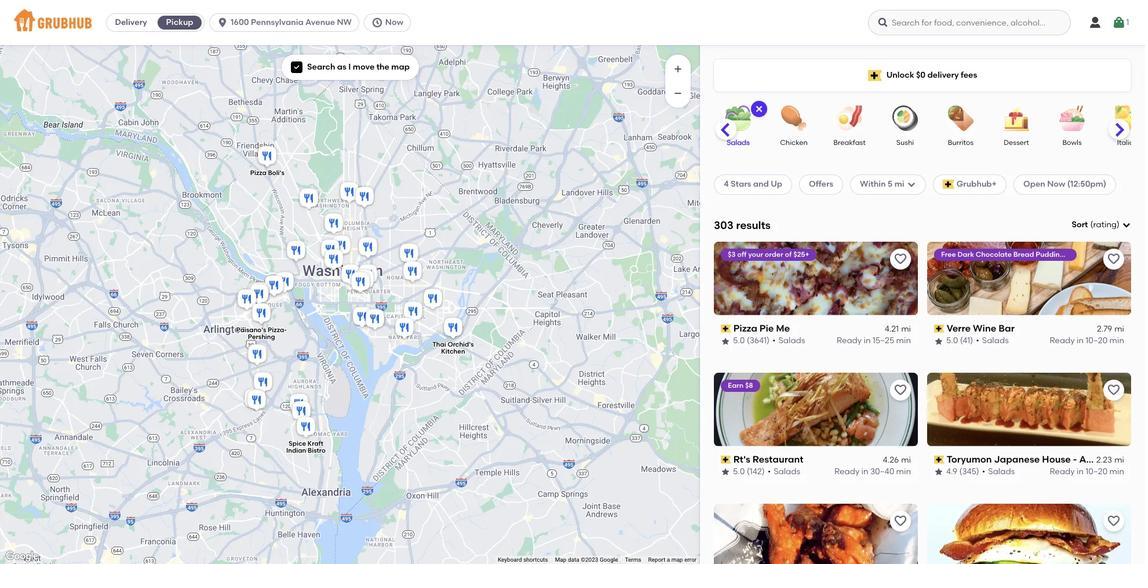 Task type: vqa. For each thing, say whether or not it's contained in the screenshot.
mi
yes



Task type: describe. For each thing, give the bounding box(es) containing it.
none field containing sort
[[1072, 219, 1132, 231]]

italian image
[[1108, 106, 1146, 131]]

subscription pass image for toryumon japanese house - arlington
[[935, 456, 945, 464]]

)
[[1117, 220, 1120, 230]]

$3 off your order of $25+
[[728, 250, 810, 259]]

mandarin carry out image
[[422, 287, 445, 312]]

-
[[1074, 454, 1078, 465]]

5.0 for verre wine bar
[[947, 336, 959, 346]]

keyboard
[[498, 557, 522, 563]]

1 button
[[1113, 12, 1130, 33]]

star icon image for toryumon japanese house - arlington
[[935, 468, 944, 477]]

2 order from the left
[[1100, 250, 1118, 259]]

bowls
[[1063, 139, 1082, 147]]

(12:50pm)
[[1068, 179, 1107, 189]]

toryumon japanese house - arlington logo image
[[928, 373, 1132, 446]]

svg image inside main navigation navigation
[[1089, 16, 1103, 30]]

a
[[667, 557, 670, 563]]

grazie grazie image
[[351, 305, 374, 330]]

proceed
[[1031, 346, 1064, 355]]

1 your from the left
[[749, 250, 764, 259]]

sweet leaf - arlington logo image
[[928, 504, 1132, 564]]

2 your from the left
[[1083, 250, 1098, 259]]

sushi
[[897, 139, 915, 147]]

1
[[1127, 17, 1130, 27]]

me
[[777, 323, 791, 334]]

bread
[[1014, 250, 1035, 259]]

momo navy yard image
[[364, 307, 387, 333]]

paisano's pizza-pershing image
[[250, 301, 273, 327]]

$15+
[[1128, 250, 1143, 259]]

ichiban sushi & ramen image
[[242, 387, 266, 413]]

plus icon image
[[673, 63, 684, 75]]

verre wine bar image
[[246, 280, 269, 306]]

chocolate
[[976, 250, 1012, 259]]

city sliders image
[[285, 239, 308, 264]]

$3
[[728, 250, 736, 259]]

unlock
[[887, 70, 915, 80]]

ready in 10–20 min for house
[[1050, 467, 1125, 477]]

bistro
[[308, 447, 326, 454]]

sort ( rating )
[[1072, 220, 1120, 230]]

pizza-
[[268, 326, 287, 334]]

bub and pop's image
[[322, 247, 346, 273]]

data
[[568, 557, 580, 563]]

earn $8
[[728, 381, 754, 389]]

breakfast
[[834, 139, 866, 147]]

©2023
[[581, 557, 599, 563]]

t.h.a.i. in shirlington image
[[245, 388, 268, 414]]

dessert image
[[997, 106, 1037, 131]]

checkout
[[1076, 346, 1115, 355]]

burritos
[[949, 139, 974, 147]]

sushi image
[[886, 106, 926, 131]]

burritos image
[[941, 106, 982, 131]]

• for pie
[[773, 336, 776, 346]]

save this restaurant image for toryumon japanese house - arlington logo
[[1108, 383, 1122, 397]]

paisano's
[[236, 326, 266, 334]]

dark
[[958, 250, 975, 259]]

ready in 30–40 min
[[835, 467, 912, 477]]

$25+
[[794, 250, 810, 259]]

pizza pie me logo image
[[714, 242, 919, 315]]

fees
[[961, 70, 978, 80]]

map region
[[0, 8, 716, 564]]

1600
[[231, 17, 249, 27]]

1600 pennsylvania avenue nw button
[[209, 13, 364, 32]]

pudding
[[1036, 250, 1065, 259]]

ready for verre wine bar
[[1050, 336, 1076, 346]]

spice kraft indian bistro
[[287, 440, 326, 454]]

• salads for japanese
[[983, 467, 1016, 477]]

5.0 for pizza pie me
[[734, 336, 745, 346]]

verre wine bar
[[947, 323, 1015, 334]]

salads for house
[[989, 467, 1016, 477]]

kitchen
[[441, 348, 465, 355]]

google image
[[3, 549, 41, 564]]

report a map error link
[[649, 557, 697, 563]]

5.0 (3641)
[[734, 336, 770, 346]]

ready for rt's restaurant
[[835, 467, 860, 477]]

rt's
[[734, 454, 751, 465]]

subscription pass image for rt's restaurant
[[721, 456, 732, 464]]

avenue
[[306, 17, 335, 27]]

(41)
[[961, 336, 974, 346]]

10–20 for verre wine bar
[[1086, 336, 1108, 346]]

within 5 mi
[[861, 179, 905, 189]]

salads for me
[[779, 336, 806, 346]]

4 stars and up
[[724, 179, 783, 189]]

the
[[377, 62, 390, 72]]

main navigation navigation
[[0, 0, 1146, 45]]

open now (12:50pm)
[[1024, 179, 1107, 189]]

grubhub plus flag logo image for unlock $0 delivery fees
[[868, 70, 882, 81]]

toryumon japanese house - arlington
[[947, 454, 1123, 465]]

pershing
[[248, 333, 275, 341]]

keyboard shortcuts button
[[498, 556, 548, 564]]

map data ©2023 google
[[555, 557, 618, 563]]

min for verre wine bar
[[1110, 336, 1125, 346]]

verre
[[947, 323, 971, 334]]

thai
[[433, 341, 446, 348]]

in for toryumon japanese house - arlington
[[1077, 467, 1084, 477]]

ambar image
[[402, 300, 425, 325]]

pickup
[[166, 17, 193, 27]]

svg image right 5
[[907, 180, 917, 189]]

star icon image for verre wine bar
[[935, 337, 944, 346]]

(3641)
[[747, 336, 770, 346]]

mi for bar
[[1115, 324, 1125, 334]]

bar
[[999, 323, 1015, 334]]

ready for pizza pie me
[[837, 336, 862, 346]]

chicken
[[781, 139, 808, 147]]

lost dog cafe (columbia pike) image
[[246, 342, 269, 368]]

rt's restaurant image
[[288, 392, 311, 417]]

terms
[[625, 557, 642, 563]]

1600 pennsylvania avenue nw
[[231, 17, 352, 27]]

nw
[[337, 17, 352, 27]]

offers
[[810, 179, 834, 189]]

map
[[555, 557, 567, 563]]

4.26 mi
[[884, 455, 912, 465]]

rating
[[1094, 220, 1117, 230]]

proceed to checkout
[[1031, 346, 1115, 355]]

1 vertical spatial map
[[672, 557, 683, 563]]

potbelly sandwich works image
[[339, 262, 362, 288]]

hipcityveg chinatown image
[[357, 262, 380, 288]]

0 vertical spatial map
[[392, 62, 410, 72]]

report
[[649, 557, 666, 563]]

now button
[[364, 13, 416, 32]]

manny & olga's pizza - petworth image
[[353, 185, 376, 210]]

(142)
[[747, 467, 765, 477]]

mi right 4.26 at the right of the page
[[902, 455, 912, 465]]

4.21 mi
[[885, 324, 912, 334]]

rt's restaurant
[[734, 454, 804, 465]]

in for rt's restaurant
[[862, 467, 869, 477]]

banana blossom bistro - union market dc image
[[398, 242, 421, 267]]

courthaus social image
[[248, 282, 271, 308]]

toryumon
[[947, 454, 993, 465]]

pizza boli's image
[[256, 144, 279, 170]]

ready in 10–20 min for bar
[[1050, 336, 1125, 346]]

pennsylvania
[[251, 17, 304, 27]]

pizza pie me
[[734, 323, 791, 334]]

emmy squared image
[[393, 316, 416, 341]]

japanese
[[995, 454, 1041, 465]]

open
[[1024, 179, 1046, 189]]

dessert
[[1005, 139, 1030, 147]]

salads down salads image
[[727, 139, 750, 147]]

salads image
[[718, 106, 759, 131]]

star icon image for pizza pie me
[[721, 337, 731, 346]]

5.0 for rt's restaurant
[[734, 467, 745, 477]]

in for pizza pie me
[[864, 336, 871, 346]]

salads for bar
[[983, 336, 1009, 346]]



Task type: locate. For each thing, give the bounding box(es) containing it.
in down the '-'
[[1077, 467, 1084, 477]]

$0
[[917, 70, 926, 80]]

ready left checkout on the bottom of the page
[[1050, 336, 1076, 346]]

earn
[[728, 381, 744, 389]]

0 horizontal spatial of
[[785, 250, 792, 259]]

min
[[897, 336, 912, 346], [1110, 336, 1125, 346], [897, 467, 912, 477], [1110, 467, 1125, 477]]

0 horizontal spatial now
[[386, 17, 404, 27]]

thai orchid's kitchen image
[[442, 316, 465, 341]]

grubhub plus flag logo image left grubhub+
[[943, 180, 955, 189]]

1 horizontal spatial of
[[1120, 250, 1126, 259]]

search
[[307, 62, 335, 72]]

5.0 (41)
[[947, 336, 974, 346]]

1 order from the left
[[765, 250, 784, 259]]

• salads
[[773, 336, 806, 346], [977, 336, 1009, 346], [768, 467, 801, 477], [983, 467, 1016, 477]]

0 horizontal spatial pizza
[[250, 169, 267, 177]]

save this restaurant image for sweet leaf - arlington logo
[[1108, 514, 1122, 528]]

order left $25+
[[765, 250, 784, 259]]

4.9 (345)
[[947, 467, 980, 477]]

2.23 mi
[[1097, 455, 1125, 465]]

pizza boli's
[[250, 169, 285, 177]]

0 vertical spatial save this restaurant image
[[1108, 252, 1122, 266]]

0 horizontal spatial map
[[392, 62, 410, 72]]

subscription pass image left the rt's
[[721, 456, 732, 464]]

now inside now button
[[386, 17, 404, 27]]

1 vertical spatial 10–20
[[1086, 467, 1108, 477]]

subway® image
[[353, 268, 376, 293]]

ready left 15–25
[[837, 336, 862, 346]]

1 10–20 from the top
[[1086, 336, 1108, 346]]

0 horizontal spatial order
[[765, 250, 784, 259]]

0 vertical spatial grubhub plus flag logo image
[[868, 70, 882, 81]]

ready in 10–20 min down 2.79
[[1050, 336, 1125, 346]]

min down 4.26 mi
[[897, 467, 912, 477]]

order
[[765, 250, 784, 259], [1100, 250, 1118, 259]]

pizza for pizza pie me
[[734, 323, 758, 334]]

1 horizontal spatial now
[[1048, 179, 1066, 189]]

taqueria al lado image
[[322, 211, 346, 237]]

mi right 5
[[895, 179, 905, 189]]

panera bread image
[[273, 270, 296, 295]]

delivery
[[115, 17, 147, 27]]

1 horizontal spatial your
[[1083, 250, 1098, 259]]

10–20 down 2.79
[[1086, 336, 1108, 346]]

in for verre wine bar
[[1077, 336, 1084, 346]]

2.79 mi
[[1098, 324, 1125, 334]]

pickup button
[[155, 13, 204, 32]]

svg image inside now button
[[372, 17, 383, 28]]

1 vertical spatial now
[[1048, 179, 1066, 189]]

now up the
[[386, 17, 404, 27]]

1 horizontal spatial order
[[1100, 250, 1118, 259]]

star icon image left 5.0 (142)
[[721, 468, 731, 477]]

min for toryumon japanese house - arlington
[[1110, 467, 1125, 477]]

• salads for pie
[[773, 336, 806, 346]]

subscription pass image left the verre
[[935, 325, 945, 333]]

svg image for 1600 pennsylvania avenue nw
[[217, 17, 229, 28]]

within
[[861, 179, 886, 189]]

15–25
[[873, 336, 895, 346]]

0 vertical spatial now
[[386, 17, 404, 27]]

sort
[[1072, 220, 1089, 230]]

svg image left chicken image
[[755, 104, 764, 114]]

stars
[[731, 179, 752, 189]]

0 vertical spatial pizza
[[250, 169, 267, 177]]

svg image inside '1600 pennsylvania avenue nw' button
[[217, 17, 229, 28]]

error
[[685, 557, 697, 563]]

lalibela image
[[357, 235, 380, 261]]

breakfast image
[[830, 106, 870, 131]]

1 vertical spatial grubhub plus flag logo image
[[943, 180, 955, 189]]

star icon image left 5.0 (3641)
[[721, 337, 731, 346]]

None field
[[1072, 219, 1132, 231]]

save this restaurant image for hops n shine logo
[[894, 514, 908, 528]]

move
[[353, 62, 375, 72]]

0 horizontal spatial your
[[749, 250, 764, 259]]

0 vertical spatial ready in 10–20 min
[[1050, 336, 1125, 346]]

now
[[386, 17, 404, 27], [1048, 179, 1066, 189]]

• salads for wine
[[977, 336, 1009, 346]]

pizza left boli's
[[250, 169, 267, 177]]

star icon image left 5.0 (41)
[[935, 337, 944, 346]]

to
[[1066, 346, 1074, 355]]

verre wine bar logo image
[[928, 242, 1132, 315]]

pizza pie me image
[[252, 370, 275, 396]]

order left $15+
[[1100, 250, 1118, 259]]

of left $15+
[[1120, 250, 1126, 259]]

• salads down me
[[773, 336, 806, 346]]

0 horizontal spatial grubhub plus flag logo image
[[868, 70, 882, 81]]

indian
[[287, 447, 306, 454]]

2.23
[[1097, 455, 1113, 465]]

subscription pass image left the toryumon
[[935, 456, 945, 464]]

grubhub plus flag logo image for grubhub+
[[943, 180, 955, 189]]

ready left 30–40
[[835, 467, 860, 477]]

map right the
[[392, 62, 410, 72]]

Search for food, convenience, alcohol... search field
[[869, 10, 1072, 35]]

subscription pass image left pizza pie me
[[721, 325, 732, 333]]

in right to
[[1077, 336, 1084, 346]]

min for pizza pie me
[[897, 336, 912, 346]]

your right "off"
[[749, 250, 764, 259]]

1 vertical spatial save this restaurant image
[[894, 383, 908, 397]]

save this restaurant image left $15+
[[1108, 252, 1122, 266]]

10–20 for toryumon japanese house - arlington
[[1086, 467, 1108, 477]]

delivery button
[[107, 13, 155, 32]]

pizza up 5.0 (3641)
[[734, 323, 758, 334]]

1 horizontal spatial save this restaurant image
[[1108, 252, 1122, 266]]

subscription pass image for verre wine bar
[[935, 325, 945, 333]]

sweetgreen image
[[319, 237, 342, 263]]

save this restaurant image for rt's restaurant
[[894, 383, 908, 397]]

grubhub plus flag logo image left unlock
[[868, 70, 882, 81]]

svg image
[[1089, 16, 1103, 30], [293, 64, 300, 71], [755, 104, 764, 114], [907, 180, 917, 189]]

1 ready in 10–20 min from the top
[[1050, 336, 1125, 346]]

5.0 down the rt's
[[734, 467, 745, 477]]

4
[[724, 179, 729, 189]]

major's image
[[401, 260, 424, 285]]

10–20 down arlington
[[1086, 467, 1108, 477]]

1 vertical spatial pizza
[[734, 323, 758, 334]]

shortcuts
[[524, 557, 548, 563]]

ready in 10–20 min
[[1050, 336, 1125, 346], [1050, 467, 1125, 477]]

svg image for now
[[372, 17, 383, 28]]

toryumon japanese house - arlington image
[[263, 273, 286, 299]]

keyboard shortcuts
[[498, 557, 548, 563]]

• down rt's restaurant on the bottom right
[[768, 467, 771, 477]]

(345)
[[960, 467, 980, 477]]

pizza d'oro image
[[338, 180, 361, 206]]

1 horizontal spatial pizza
[[734, 323, 758, 334]]

save this restaurant image
[[894, 252, 908, 266], [1108, 383, 1122, 397], [894, 514, 908, 528], [1108, 514, 1122, 528]]

in left 15–25
[[864, 336, 871, 346]]

•
[[773, 336, 776, 346], [977, 336, 980, 346], [768, 467, 771, 477], [983, 467, 986, 477]]

svg image inside 1 button
[[1113, 16, 1127, 30]]

salads down wine
[[983, 336, 1009, 346]]

delivery
[[928, 70, 959, 80]]

save this restaurant image down 15–25
[[894, 383, 908, 397]]

terms link
[[625, 557, 642, 563]]

svg image left search
[[293, 64, 300, 71]]

• down pie
[[773, 336, 776, 346]]

• salads down japanese
[[983, 467, 1016, 477]]

wine
[[974, 323, 997, 334]]

i
[[349, 62, 351, 72]]

spice
[[289, 440, 306, 447]]

mi right 4.21
[[902, 324, 912, 334]]

ready for toryumon japanese house - arlington
[[1050, 467, 1076, 477]]

• right (41)
[[977, 336, 980, 346]]

ready down house
[[1050, 467, 1076, 477]]

1 vertical spatial ready in 10–20 min
[[1050, 467, 1125, 477]]

save this restaurant image for verre wine bar
[[1108, 252, 1122, 266]]

mi right "2.23"
[[1115, 455, 1125, 465]]

up
[[771, 179, 783, 189]]

proceed to checkout button
[[995, 340, 1146, 361]]

303
[[714, 218, 734, 232]]

save this restaurant image
[[1108, 252, 1122, 266], [894, 383, 908, 397]]

5.0 left (3641)
[[734, 336, 745, 346]]

chicken image
[[774, 106, 815, 131]]

2 of from the left
[[1120, 250, 1126, 259]]

chipotle image
[[349, 270, 372, 295]]

salads down japanese
[[989, 467, 1016, 477]]

hops n shine logo image
[[714, 504, 919, 564]]

of left $25+
[[785, 250, 792, 259]]

4.9
[[947, 467, 958, 477]]

star icon image
[[721, 337, 731, 346], [935, 337, 944, 346], [721, 468, 731, 477], [935, 468, 944, 477]]

map right the a
[[672, 557, 683, 563]]

min down 2.23 mi
[[1110, 467, 1125, 477]]

1 of from the left
[[785, 250, 792, 259]]

subscription pass image for pizza pie me
[[721, 325, 732, 333]]

google
[[600, 557, 618, 563]]

• for wine
[[977, 336, 980, 346]]

rt's restaurant logo image
[[714, 373, 919, 446]]

• right (345)
[[983, 467, 986, 477]]

2.79
[[1098, 324, 1113, 334]]

your
[[749, 250, 764, 259], [1083, 250, 1098, 259]]

30–40
[[871, 467, 895, 477]]

and
[[754, 179, 769, 189]]

0 horizontal spatial save this restaurant image
[[894, 383, 908, 397]]

mi for me
[[902, 324, 912, 334]]

star icon image for rt's restaurant
[[721, 468, 731, 477]]

mi right 2.79
[[1115, 324, 1125, 334]]

now right open
[[1048, 179, 1066, 189]]

minus icon image
[[673, 88, 684, 99]]

ready in 10–20 min down the '-'
[[1050, 467, 1125, 477]]

in left 30–40
[[862, 467, 869, 477]]

10–20
[[1086, 336, 1108, 346], [1086, 467, 1108, 477]]

sweet leaf - arlington image
[[248, 280, 271, 306]]

min down 4.21 mi on the bottom right
[[897, 336, 912, 346]]

hops n shine image
[[290, 399, 313, 425]]

free dark chocolate bread pudding with your order of $15+
[[942, 250, 1143, 259]]

0 vertical spatial 10–20
[[1086, 336, 1108, 346]]

pizza for pizza boli's
[[250, 169, 267, 177]]

unlock $0 delivery fees
[[887, 70, 978, 80]]

1 horizontal spatial grubhub plus flag logo image
[[943, 180, 955, 189]]

min down 2.79 mi at the right bottom
[[1110, 336, 1125, 346]]

svg image for 1
[[1113, 16, 1127, 30]]

grubhub+
[[957, 179, 997, 189]]

2 10–20 from the top
[[1086, 467, 1108, 477]]

as
[[337, 62, 347, 72]]

svg image left 1 button on the right top of the page
[[1089, 16, 1103, 30]]

orchid's
[[448, 341, 474, 348]]

$8
[[746, 381, 754, 389]]

le pain quotidien (clarendon blvd) image
[[235, 287, 259, 313]]

fresh med image
[[297, 186, 321, 212]]

2 ready in 10–20 min from the top
[[1050, 467, 1125, 477]]

mi for house
[[1115, 455, 1125, 465]]

search as i move the map
[[307, 62, 410, 72]]

pizza
[[250, 169, 267, 177], [734, 323, 758, 334]]

• salads down restaurant
[[768, 467, 801, 477]]

of
[[785, 250, 792, 259], [1120, 250, 1126, 259]]

1 horizontal spatial map
[[672, 557, 683, 563]]

5.0 down the verre
[[947, 336, 959, 346]]

(
[[1091, 220, 1094, 230]]

subscription pass image
[[721, 325, 732, 333], [935, 325, 945, 333], [721, 456, 732, 464], [935, 456, 945, 464]]

• for japanese
[[983, 467, 986, 477]]

svg image
[[1113, 16, 1127, 30], [217, 17, 229, 28], [372, 17, 383, 28], [878, 17, 890, 28], [1123, 220, 1132, 230]]

• salads for restaurant
[[768, 467, 801, 477]]

your right with
[[1083, 250, 1098, 259]]

grubhub plus flag logo image
[[868, 70, 882, 81], [943, 180, 955, 189]]

salads
[[727, 139, 750, 147], [779, 336, 806, 346], [983, 336, 1009, 346], [774, 467, 801, 477], [989, 467, 1016, 477]]

bowls image
[[1053, 106, 1093, 131]]

ready in 15–25 min
[[837, 336, 912, 346]]

star icon image left 4.9
[[935, 468, 944, 477]]

boli's
[[268, 169, 285, 177]]

mikko nordic fine food image
[[330, 233, 353, 259]]

min for rt's restaurant
[[897, 467, 912, 477]]

results
[[737, 218, 771, 232]]

mi
[[895, 179, 905, 189], [902, 324, 912, 334], [1115, 324, 1125, 334], [902, 455, 912, 465], [1115, 455, 1125, 465]]

salads down me
[[779, 336, 806, 346]]

report a map error
[[649, 557, 697, 563]]

pizza inside 'map' "region"
[[250, 169, 267, 177]]

• for restaurant
[[768, 467, 771, 477]]

5.0
[[734, 336, 745, 346], [947, 336, 959, 346], [734, 467, 745, 477]]

map
[[392, 62, 410, 72], [672, 557, 683, 563]]

• salads down wine
[[977, 336, 1009, 346]]

spice kraft indian bistro image
[[295, 415, 318, 440]]

salads down restaurant
[[774, 467, 801, 477]]

pie
[[760, 323, 774, 334]]



